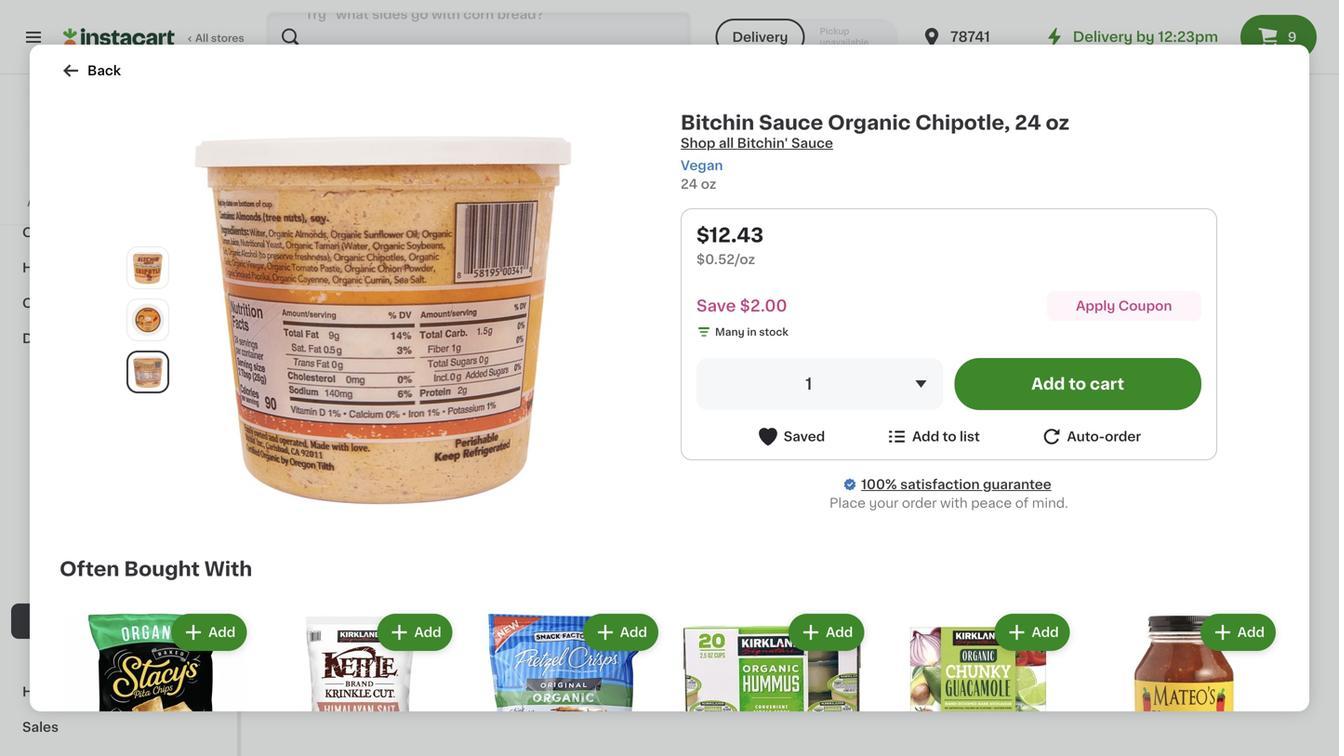 Task type: locate. For each thing, give the bounding box(es) containing it.
sauce inside 'bitchin sauce organic chipotle, 24 oz 24 oz many in stock'
[[328, 453, 369, 466]]

& for laundry
[[85, 297, 96, 310]]

hard beverages link
[[11, 250, 226, 286]]

0 vertical spatial sauce
[[759, 113, 823, 133]]

product group
[[279, 260, 437, 562], [60, 610, 250, 756], [265, 610, 456, 756], [471, 610, 662, 756], [677, 610, 868, 756], [883, 610, 1074, 756], [1089, 610, 1280, 756]]

sauce
[[759, 113, 823, 133], [328, 453, 369, 466]]

$0.52/oz
[[697, 253, 755, 266]]

1 vertical spatial organic
[[372, 453, 424, 466]]

78741 button
[[921, 11, 1032, 63]]

12
[[290, 428, 311, 448]]

goods for paper goods
[[65, 120, 109, 133]]

sauce for bitchin sauce organic chipotle, 24 oz shop all bitchin' sauce vegan 24 oz
[[759, 113, 823, 133]]

bitchin
[[681, 113, 754, 133], [279, 453, 325, 466]]

chicken
[[97, 579, 150, 592]]

costco logo image
[[101, 97, 136, 132]]

place
[[830, 497, 866, 510]]

100% satisfaction guarantee
[[861, 478, 1052, 491]]

1 horizontal spatial order
[[1105, 430, 1141, 443]]

bitchin inside 'bitchin sauce organic chipotle, 24 oz 24 oz many in stock'
[[279, 453, 325, 466]]

with
[[204, 559, 252, 579]]

many down save $2.00
[[715, 327, 745, 337]]

add to cart button
[[955, 358, 1201, 410]]

dips
[[33, 615, 63, 628]]

place your order with peace of mind.
[[830, 497, 1068, 510]]

& right health
[[70, 155, 81, 168]]

order
[[1105, 430, 1141, 443], [902, 497, 937, 510]]

membership
[[92, 198, 159, 208]]

other
[[22, 226, 61, 239]]

sales
[[22, 721, 59, 734]]

organic inside bitchin sauce organic chipotle, 24 oz shop all bitchin' sauce vegan 24 oz
[[828, 113, 911, 133]]

vegan inside bitchin sauce organic chipotle, 24 oz shop all bitchin' sauce vegan 24 oz
[[681, 159, 723, 172]]

1 horizontal spatial sauce
[[759, 113, 823, 133]]

stock
[[759, 327, 789, 337], [342, 508, 371, 519]]

sauce inside bitchin sauce organic chipotle, 24 oz shop all bitchin' sauce vegan 24 oz
[[759, 113, 823, 133]]

auto-
[[1067, 430, 1105, 443]]

health & personal care link
[[11, 144, 226, 180]]

1 horizontal spatial stock
[[759, 327, 789, 337]]

0 horizontal spatial many
[[298, 508, 327, 519]]

delivery
[[1073, 30, 1133, 44], [732, 31, 788, 44]]

chipotle, down $ 12 43
[[279, 472, 338, 485]]

& for personal
[[70, 155, 81, 168]]

add to cart
[[1032, 376, 1124, 392]]

ready to eat meals & sides
[[33, 544, 213, 557]]

0 horizontal spatial sauce
[[328, 453, 369, 466]]

goods inside "link"
[[64, 226, 109, 239]]

$2.00
[[740, 298, 787, 314]]

dips & spreads link
[[11, 604, 226, 639]]

& inside the ready to eat meals & sides link
[[163, 544, 173, 557]]

1 horizontal spatial in
[[747, 327, 757, 337]]

save
[[697, 298, 736, 314]]

bitchin sauce organic chipotle, 24 oz 24 oz many in stock
[[279, 453, 424, 519]]

goods
[[65, 120, 109, 133], [64, 226, 109, 239], [66, 685, 111, 698]]

order down satisfaction
[[902, 497, 937, 510]]

chipotle,
[[915, 113, 1010, 133], [279, 472, 338, 485]]

bitchin for bitchin sauce organic chipotle, 24 oz 24 oz many in stock
[[279, 453, 325, 466]]

0 vertical spatial bitchin
[[681, 113, 754, 133]]

1 vertical spatial many
[[298, 508, 327, 519]]

& inside cleaning & laundry link
[[85, 297, 96, 310]]

0 vertical spatial stock
[[759, 327, 789, 337]]

bitchin inside bitchin sauce organic chipotle, 24 oz shop all bitchin' sauce vegan 24 oz
[[681, 113, 754, 133]]

eat
[[96, 544, 117, 557]]

save
[[175, 198, 199, 208]]

add to list button
[[885, 425, 980, 448]]

often
[[60, 559, 119, 579]]

delivery inside button
[[732, 31, 788, 44]]

1 horizontal spatial delivery
[[1073, 30, 1133, 44]]

oz
[[1046, 113, 1070, 133], [701, 178, 717, 191], [361, 472, 376, 485], [295, 490, 307, 500]]

0 vertical spatial order
[[1105, 430, 1141, 443]]

sides
[[177, 544, 213, 557]]

to left the cart
[[1069, 376, 1086, 392]]

to up the "often"
[[79, 544, 93, 557]]

order down the cart
[[1105, 430, 1141, 443]]

liquor
[[22, 85, 65, 98]]

all stores
[[195, 33, 244, 43]]

organic for bitchin sauce organic chipotle, 24 oz shop all bitchin' sauce vegan 24 oz
[[828, 113, 911, 133]]

delivery by 12:23pm link
[[1043, 26, 1218, 48]]

& right deli
[[52, 332, 63, 345]]

1 horizontal spatial vegan
[[681, 159, 723, 172]]

prepared chicken & meats
[[33, 579, 208, 592]]

1 vertical spatial in
[[330, 508, 339, 519]]

bitchin'
[[737, 137, 788, 150]]

0 vertical spatial in
[[747, 327, 757, 337]]

to for add to cart
[[1069, 376, 1086, 392]]

& inside dips & spreads link
[[67, 615, 77, 628]]

delivery for delivery
[[732, 31, 788, 44]]

service type group
[[716, 19, 898, 56]]

prepared
[[33, 579, 93, 592]]

43
[[313, 429, 327, 439]]

product group containing 12
[[279, 260, 437, 562]]

& down often bought with
[[153, 579, 164, 592]]

organic inside 'bitchin sauce organic chipotle, 24 oz 24 oz many in stock'
[[372, 453, 424, 466]]

0 horizontal spatial vegan
[[281, 408, 314, 418]]

saved button
[[757, 425, 825, 448]]

goods down costco
[[64, 226, 109, 239]]

1 vertical spatial sauce
[[328, 453, 369, 466]]

& inside health & personal care 'link'
[[70, 155, 81, 168]]

1 vertical spatial stock
[[342, 508, 371, 519]]

bitchin up the all
[[681, 113, 754, 133]]

chipotle, down "78741"
[[915, 113, 1010, 133]]

9
[[1288, 31, 1297, 44]]

mind.
[[1032, 497, 1068, 510]]

hard
[[22, 261, 55, 274]]

& inside prepared chicken & meats link
[[153, 579, 164, 592]]

to
[[161, 198, 172, 208], [1069, 376, 1086, 392], [943, 430, 957, 443], [79, 544, 93, 557]]

1 vertical spatial goods
[[64, 226, 109, 239]]

organic
[[828, 113, 911, 133], [372, 453, 424, 466]]

bitchin sauce organic chipotle, 24 oz shop all bitchin' sauce vegan 24 oz
[[681, 113, 1070, 191]]

& down beverages
[[85, 297, 96, 310]]

add to list
[[912, 430, 980, 443]]

goods right home
[[66, 685, 111, 698]]

& inside deli & dairy link
[[52, 332, 63, 345]]

coupon
[[1119, 299, 1172, 313]]

$
[[283, 429, 290, 439]]

paper goods link
[[11, 109, 226, 144]]

$12.43 $0.52/oz
[[697, 226, 764, 266]]

personal
[[84, 155, 143, 168]]

& right dips
[[67, 615, 77, 628]]

many down $ 12 43
[[298, 508, 327, 519]]

cart
[[1090, 376, 1124, 392]]

& for spreads
[[67, 615, 77, 628]]

on sale button
[[279, 164, 377, 201]]

goods up the health & personal care
[[65, 120, 109, 133]]

to left list
[[943, 430, 957, 443]]

delivery button
[[716, 19, 805, 56]]

1 vertical spatial order
[[902, 497, 937, 510]]

butter link
[[11, 639, 226, 674]]

100% satisfaction guarantee link
[[861, 475, 1052, 494]]

1 vertical spatial chipotle,
[[279, 472, 338, 485]]

0 vertical spatial many
[[715, 327, 745, 337]]

vegan up $
[[281, 408, 314, 418]]

bought
[[124, 559, 200, 579]]

1 horizontal spatial organic
[[828, 113, 911, 133]]

0 horizontal spatial organic
[[372, 453, 424, 466]]

0 horizontal spatial bitchin
[[279, 453, 325, 466]]

0 horizontal spatial chipotle,
[[279, 472, 338, 485]]

& up bought
[[163, 544, 173, 557]]

1 horizontal spatial chipotle,
[[915, 113, 1010, 133]]

& for dairy
[[52, 332, 63, 345]]

cleaning & laundry
[[22, 297, 155, 310]]

apply coupon
[[1076, 299, 1172, 313]]

0 horizontal spatial in
[[330, 508, 339, 519]]

stores
[[211, 33, 244, 43]]

1 horizontal spatial bitchin
[[681, 113, 754, 133]]

2 vertical spatial goods
[[66, 685, 111, 698]]

vegan up the reset
[[681, 159, 723, 172]]

add button
[[360, 266, 432, 299], [173, 616, 245, 649], [379, 616, 451, 649], [585, 616, 657, 649], [791, 616, 862, 649], [997, 616, 1068, 649], [1202, 616, 1274, 649]]

1 vertical spatial bitchin
[[279, 453, 325, 466]]

0 vertical spatial goods
[[65, 120, 109, 133]]

&
[[70, 155, 81, 168], [85, 297, 96, 310], [52, 332, 63, 345], [163, 544, 173, 557], [153, 579, 164, 592], [67, 615, 77, 628]]

0 horizontal spatial stock
[[342, 508, 371, 519]]

bitchin down 12
[[279, 453, 325, 466]]

deli & dairy
[[22, 332, 102, 345]]

goods for other goods
[[64, 226, 109, 239]]

0 vertical spatial chipotle,
[[915, 113, 1010, 133]]

sauce
[[791, 137, 833, 150]]

laundry
[[99, 297, 155, 310]]

0 vertical spatial organic
[[828, 113, 911, 133]]

chipotle, for bitchin sauce organic chipotle, 24 oz 24 oz many in stock
[[279, 472, 338, 485]]

peace
[[971, 497, 1012, 510]]

apply coupon button
[[1047, 291, 1201, 321]]

None search field
[[266, 11, 691, 63]]

of
[[1015, 497, 1029, 510]]

chipotle, inside bitchin sauce organic chipotle, 24 oz shop all bitchin' sauce vegan 24 oz
[[915, 113, 1010, 133]]

chipotle, inside 'bitchin sauce organic chipotle, 24 oz 24 oz many in stock'
[[279, 472, 338, 485]]

1 field
[[697, 358, 943, 410]]

liquor link
[[11, 73, 226, 109]]

0 horizontal spatial delivery
[[732, 31, 788, 44]]

0 vertical spatial vegan
[[681, 159, 723, 172]]

deli & dairy link
[[11, 321, 226, 356]]

hard beverages
[[22, 261, 129, 274]]

organic for bitchin sauce organic chipotle, 24 oz 24 oz many in stock
[[372, 453, 424, 466]]

many inside 'bitchin sauce organic chipotle, 24 oz 24 oz many in stock'
[[298, 508, 327, 519]]



Task type: describe. For each thing, give the bounding box(es) containing it.
shop
[[681, 137, 716, 150]]

auto-order button
[[1040, 425, 1141, 448]]

by
[[1136, 30, 1155, 44]]

$12.43
[[697, 226, 764, 245]]

costco
[[51, 198, 89, 208]]

back
[[87, 64, 121, 77]]

sale
[[318, 176, 347, 189]]

list
[[960, 430, 980, 443]]

other goods link
[[11, 215, 226, 250]]

goods for home goods
[[66, 685, 111, 698]]

to for add to list
[[943, 430, 957, 443]]

order inside button
[[1105, 430, 1141, 443]]

health
[[22, 155, 67, 168]]

cleaning & laundry link
[[11, 286, 226, 321]]

ready
[[33, 544, 76, 557]]

reset
[[688, 176, 727, 189]]

all
[[719, 137, 734, 150]]

dairy
[[66, 332, 102, 345]]

enlarge dips & spreads bitchin' sauce organic chipotle hero (opens in a new tab) image
[[131, 251, 165, 285]]

0 horizontal spatial order
[[902, 497, 937, 510]]

with
[[940, 497, 968, 510]]

often bought with
[[60, 559, 252, 579]]

care
[[146, 155, 178, 168]]

reset button
[[682, 164, 732, 201]]

wine
[[22, 191, 56, 204]]

your
[[869, 497, 899, 510]]

enlarge dips & spreads bitchin' sauce organic chipotle unknown (opens in a new tab) image
[[131, 355, 165, 389]]

on
[[295, 176, 315, 189]]

delivery for delivery by 12:23pm
[[1073, 30, 1133, 44]]

auto-order
[[1067, 430, 1141, 443]]

beverages
[[58, 261, 129, 274]]

dips & spreads bitchin' sauce organic chipotle unknown image
[[189, 126, 576, 513]]

sauce for bitchin sauce organic chipotle, 24 oz 24 oz many in stock
[[328, 453, 369, 466]]

ready to eat meals & sides link
[[11, 533, 226, 568]]

other goods
[[22, 226, 109, 239]]

12:23pm
[[1158, 30, 1218, 44]]

instacart logo image
[[63, 26, 175, 48]]

to left save at top
[[161, 198, 172, 208]]

chipotle, for bitchin sauce organic chipotle, 24 oz shop all bitchin' sauce vegan 24 oz
[[915, 113, 1010, 133]]

add costco membership to save
[[27, 198, 199, 208]]

all
[[195, 33, 209, 43]]

to for ready to eat meals & sides
[[79, 544, 93, 557]]

cleaning
[[22, 297, 82, 310]]

sales link
[[11, 710, 226, 745]]

save $2.00
[[697, 298, 787, 314]]

home goods
[[22, 685, 111, 698]]

delivery by 12:23pm
[[1073, 30, 1218, 44]]

bitchin for bitchin sauce organic chipotle, 24 oz shop all bitchin' sauce vegan 24 oz
[[681, 113, 754, 133]]

meals
[[120, 544, 159, 557]]

in inside 'bitchin sauce organic chipotle, 24 oz 24 oz many in stock'
[[330, 508, 339, 519]]

1 horizontal spatial many
[[715, 327, 745, 337]]

home
[[22, 685, 63, 698]]

prepared chicken & meats link
[[11, 568, 226, 604]]

butter
[[33, 650, 74, 663]]

$ 12 43
[[283, 428, 327, 448]]

apply
[[1076, 299, 1115, 313]]

add costco membership to save link
[[27, 195, 210, 210]]

home goods link
[[11, 674, 226, 710]]

100%
[[861, 478, 897, 491]]

many in stock
[[715, 327, 789, 337]]

all stores link
[[63, 11, 246, 63]]

stock inside 'bitchin sauce organic chipotle, 24 oz 24 oz many in stock'
[[342, 508, 371, 519]]

enlarge dips & spreads bitchin' sauce organic chipotle unknown (opens in a new tab) image
[[131, 303, 165, 337]]

9 button
[[1241, 15, 1317, 60]]

wine link
[[11, 180, 226, 215]]

guarantee
[[983, 478, 1052, 491]]

paper goods
[[22, 120, 109, 133]]

deli
[[22, 332, 49, 345]]

dips & spreads
[[33, 615, 135, 628]]

78741
[[951, 30, 990, 44]]

1
[[805, 376, 812, 392]]

on sale
[[295, 176, 347, 189]]

spreads
[[81, 615, 135, 628]]

1 vertical spatial vegan
[[281, 408, 314, 418]]



Task type: vqa. For each thing, say whether or not it's contained in the screenshot.
the right Order
yes



